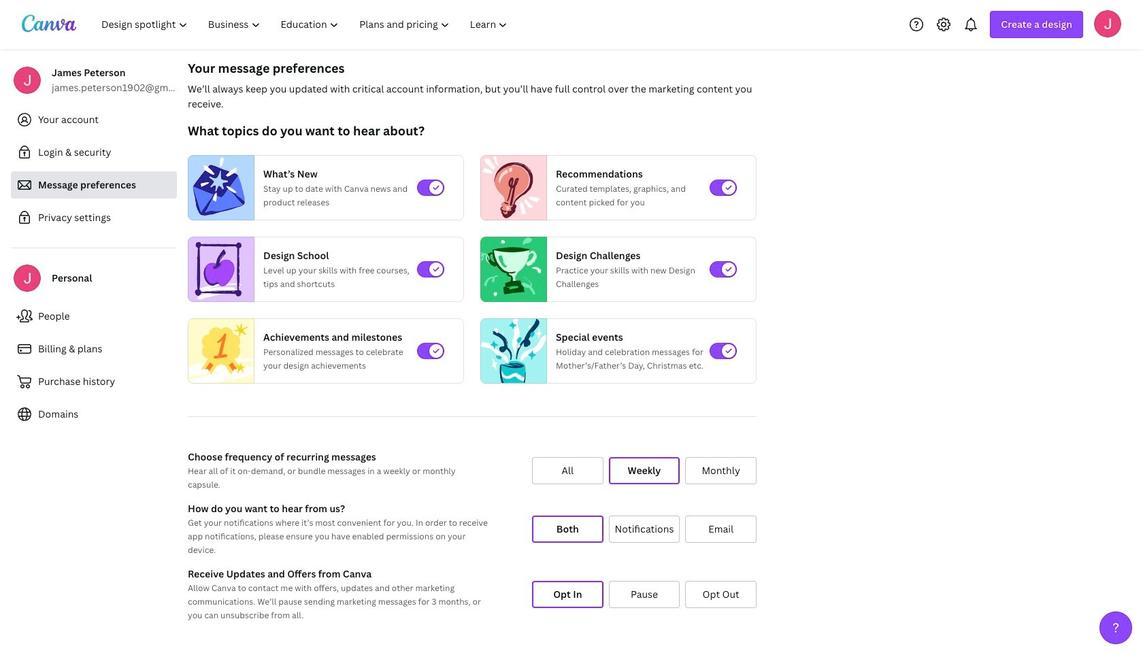 Task type: vqa. For each thing, say whether or not it's contained in the screenshot.
Canva Verified Experts link
no



Task type: locate. For each thing, give the bounding box(es) containing it.
topic image
[[189, 155, 248, 221], [481, 155, 541, 221], [189, 237, 248, 302], [481, 237, 541, 302], [189, 316, 254, 387], [481, 316, 547, 387]]

james peterson image
[[1094, 10, 1122, 37]]

None button
[[532, 457, 603, 485], [609, 457, 680, 485], [686, 457, 757, 485], [532, 516, 603, 543], [609, 516, 680, 543], [686, 516, 757, 543], [532, 581, 603, 608], [609, 581, 680, 608], [686, 581, 757, 608], [532, 457, 603, 485], [609, 457, 680, 485], [686, 457, 757, 485], [532, 516, 603, 543], [609, 516, 680, 543], [686, 516, 757, 543], [532, 581, 603, 608], [609, 581, 680, 608], [686, 581, 757, 608]]

top level navigation element
[[93, 11, 520, 38]]



